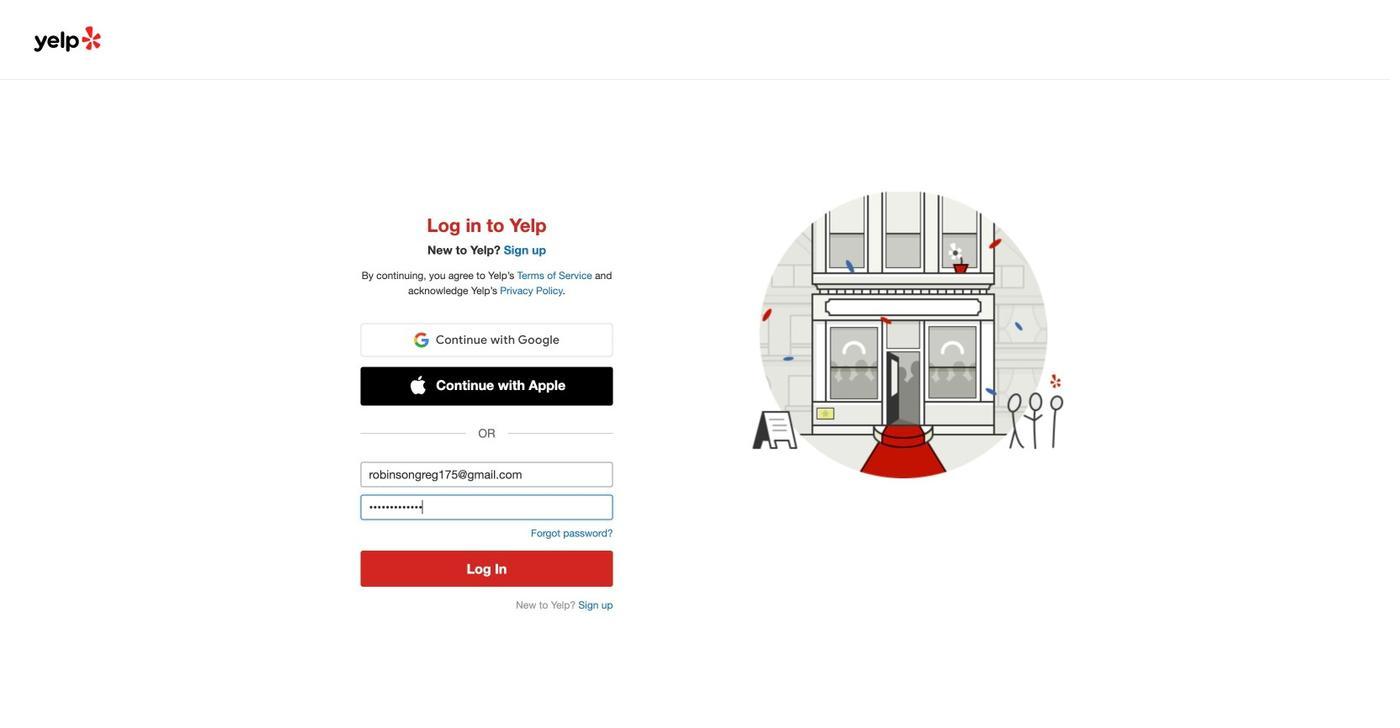 Task type: locate. For each thing, give the bounding box(es) containing it.
Password password field
[[361, 495, 613, 521]]



Task type: vqa. For each thing, say whether or not it's contained in the screenshot.
Password password field
yes



Task type: describe. For each thing, give the bounding box(es) containing it.
Email email field
[[361, 463, 613, 488]]



